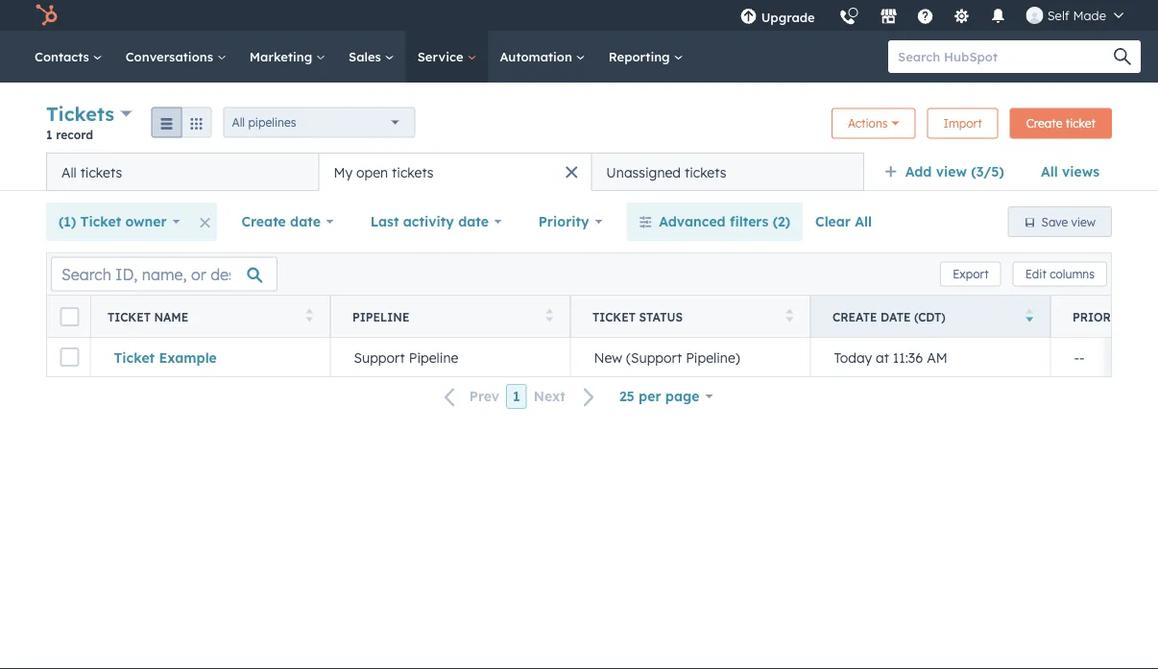 Task type: describe. For each thing, give the bounding box(es) containing it.
25 per page
[[619, 388, 700, 405]]

record
[[56, 127, 93, 142]]

ticket status
[[593, 310, 683, 324]]

status
[[639, 310, 683, 324]]

marketing link
[[238, 31, 337, 83]]

settings image
[[954, 9, 971, 26]]

new (support pipeline)
[[594, 349, 740, 366]]

unassigned tickets
[[606, 164, 727, 181]]

25
[[619, 388, 635, 405]]

all views
[[1041, 163, 1100, 180]]

--
[[1074, 349, 1085, 366]]

am
[[927, 349, 948, 366]]

views
[[1062, 163, 1100, 180]]

prev button
[[433, 384, 506, 410]]

reporting
[[609, 49, 674, 64]]

search image
[[1114, 48, 1132, 65]]

owner
[[125, 213, 167, 230]]

service
[[418, 49, 467, 64]]

1 for 1
[[513, 388, 520, 405]]

date for create date (cdt)
[[881, 310, 911, 324]]

ticket for ticket example
[[114, 349, 155, 366]]

example
[[159, 349, 217, 366]]

actions
[[848, 116, 888, 131]]

search button
[[1105, 40, 1141, 73]]

press to sort. element for ticket status
[[786, 309, 793, 325]]

support pipeline button
[[330, 338, 571, 377]]

upgrade image
[[740, 9, 758, 26]]

my
[[334, 164, 353, 181]]

advanced filters (2)
[[659, 213, 791, 230]]

at
[[876, 349, 889, 366]]

last
[[371, 213, 399, 230]]

tickets banner
[[46, 100, 1112, 153]]

advanced
[[659, 213, 726, 230]]

view for add
[[936, 163, 967, 180]]

priority inside popup button
[[539, 213, 589, 230]]

clear
[[816, 213, 851, 230]]

group inside tickets banner
[[151, 107, 212, 138]]

filters
[[730, 213, 769, 230]]

unassigned tickets button
[[592, 153, 864, 191]]

1 - from the left
[[1074, 349, 1080, 366]]

actions button
[[832, 108, 916, 139]]

today at 11:36 am
[[834, 349, 948, 366]]

tickets
[[46, 102, 114, 126]]

marketing
[[250, 49, 316, 64]]

export button
[[941, 262, 1002, 287]]

edit columns
[[1026, 267, 1095, 281]]

marketplaces image
[[881, 9, 898, 26]]

create date button
[[229, 203, 347, 241]]

create date (cdt)
[[833, 310, 946, 324]]

support pipeline
[[354, 349, 459, 366]]

new
[[594, 349, 623, 366]]

priority button
[[526, 203, 615, 241]]

automation link
[[488, 31, 597, 83]]

last activity date
[[371, 213, 489, 230]]

-- button
[[1051, 338, 1158, 377]]

all for all tickets
[[61, 164, 77, 181]]

page
[[666, 388, 700, 405]]

25 per page button
[[607, 378, 726, 416]]

sales link
[[337, 31, 406, 83]]

all for all views
[[1041, 163, 1058, 180]]

contacts link
[[23, 31, 114, 83]]

support
[[354, 349, 405, 366]]

ticket example link
[[114, 349, 307, 366]]

sales
[[349, 49, 385, 64]]

date for create date
[[290, 213, 321, 230]]

calling icon button
[[832, 2, 864, 30]]

all inside button
[[855, 213, 872, 230]]

Search ID, name, or description search field
[[51, 257, 278, 292]]

(1) ticket owner
[[59, 213, 167, 230]]

conversations
[[126, 49, 217, 64]]

next button
[[527, 384, 607, 410]]

hubspot image
[[35, 4, 58, 27]]

1 horizontal spatial date
[[458, 213, 489, 230]]

ruby anderson image
[[1027, 7, 1044, 24]]

create ticket
[[1027, 116, 1096, 131]]

ticket inside popup button
[[80, 213, 121, 230]]

advanced filters (2) button
[[627, 203, 803, 241]]

all for all pipelines
[[232, 115, 245, 130]]

descending sort. press to sort ascending. element
[[1026, 309, 1034, 325]]

(cdt)
[[915, 310, 946, 324]]

notifications button
[[982, 0, 1015, 31]]

edit columns button
[[1013, 262, 1108, 287]]

(1)
[[59, 213, 76, 230]]

ticket name
[[108, 310, 189, 324]]

all tickets
[[61, 164, 122, 181]]

1 press to sort. element from the left
[[306, 309, 313, 325]]

open
[[356, 164, 388, 181]]



Task type: vqa. For each thing, say whether or not it's contained in the screenshot.
8:45 Am
no



Task type: locate. For each thing, give the bounding box(es) containing it.
date right activity
[[458, 213, 489, 230]]

3 tickets from the left
[[685, 164, 727, 181]]

self made
[[1048, 7, 1107, 23]]

pipeline
[[353, 310, 410, 324], [409, 349, 459, 366]]

1 for 1 record
[[46, 127, 52, 142]]

date left last
[[290, 213, 321, 230]]

1 record
[[46, 127, 93, 142]]

save view button
[[1008, 207, 1112, 237]]

activity
[[403, 213, 454, 230]]

1 horizontal spatial priority
[[1073, 310, 1132, 324]]

1 vertical spatial priority
[[1073, 310, 1132, 324]]

tickets down record
[[80, 164, 122, 181]]

tickets inside all tickets button
[[80, 164, 122, 181]]

press to sort. image for 1st press to sort. element from left
[[306, 309, 313, 322]]

name
[[154, 310, 189, 324]]

1 vertical spatial pipeline
[[409, 349, 459, 366]]

0 vertical spatial pipeline
[[353, 310, 410, 324]]

ticket right (1) at the left of page
[[80, 213, 121, 230]]

upgrade
[[761, 9, 815, 25]]

all inside button
[[61, 164, 77, 181]]

1 horizontal spatial press to sort. element
[[546, 309, 553, 325]]

2 horizontal spatial tickets
[[685, 164, 727, 181]]

ticket for ticket status
[[593, 310, 636, 324]]

create date
[[241, 213, 321, 230]]

0 horizontal spatial press to sort. image
[[306, 309, 313, 322]]

hubspot link
[[23, 4, 72, 27]]

next
[[534, 388, 566, 405]]

tickets right open
[[392, 164, 434, 181]]

create for create date (cdt)
[[833, 310, 878, 324]]

today at 11:36 am button
[[811, 338, 1051, 377]]

view for save
[[1072, 215, 1096, 229]]

2 press to sort. image from the left
[[546, 309, 553, 322]]

ticket up new
[[593, 310, 636, 324]]

Search HubSpot search field
[[889, 40, 1124, 73]]

2 horizontal spatial create
[[1027, 116, 1063, 131]]

create inside button
[[1027, 116, 1063, 131]]

0 horizontal spatial priority
[[539, 213, 589, 230]]

all left pipelines
[[232, 115, 245, 130]]

ticket left name
[[108, 310, 151, 324]]

1 inside button
[[513, 388, 520, 405]]

create down all tickets button
[[241, 213, 286, 230]]

3 press to sort. element from the left
[[786, 309, 793, 325]]

edit
[[1026, 267, 1047, 281]]

automation
[[500, 49, 576, 64]]

pipeline up the support
[[353, 310, 410, 324]]

1 left record
[[46, 127, 52, 142]]

create left ticket
[[1027, 116, 1063, 131]]

help image
[[917, 9, 934, 26]]

create ticket button
[[1010, 108, 1112, 139]]

all
[[232, 115, 245, 130], [1041, 163, 1058, 180], [61, 164, 77, 181], [855, 213, 872, 230]]

self made button
[[1015, 0, 1135, 31]]

0 horizontal spatial 1
[[46, 127, 52, 142]]

add view (3/5)
[[906, 163, 1005, 180]]

all left views
[[1041, 163, 1058, 180]]

self
[[1048, 7, 1070, 23]]

create up today
[[833, 310, 878, 324]]

my open tickets button
[[319, 153, 592, 191]]

0 vertical spatial 1
[[46, 127, 52, 142]]

prev
[[469, 388, 500, 405]]

2 vertical spatial create
[[833, 310, 878, 324]]

create
[[1027, 116, 1063, 131], [241, 213, 286, 230], [833, 310, 878, 324]]

1 press to sort. image from the left
[[306, 309, 313, 322]]

(3/5)
[[971, 163, 1005, 180]]

save
[[1042, 215, 1068, 229]]

2 - from the left
[[1080, 349, 1085, 366]]

1 horizontal spatial create
[[833, 310, 878, 324]]

view right save
[[1072, 215, 1096, 229]]

clear all
[[816, 213, 872, 230]]

last activity date button
[[358, 203, 515, 241]]

descending sort. press to sort ascending. image
[[1026, 309, 1034, 322]]

new (support pipeline) button
[[571, 338, 811, 377]]

1 horizontal spatial press to sort. image
[[546, 309, 553, 322]]

view inside button
[[1072, 215, 1096, 229]]

2 horizontal spatial press to sort. element
[[786, 309, 793, 325]]

1 vertical spatial create
[[241, 213, 286, 230]]

0 vertical spatial priority
[[539, 213, 589, 230]]

all views link
[[1029, 153, 1112, 191]]

pipeline inside button
[[409, 349, 459, 366]]

press to sort. image
[[306, 309, 313, 322], [546, 309, 553, 322]]

1 inside tickets banner
[[46, 127, 52, 142]]

all down 1 record
[[61, 164, 77, 181]]

11:36
[[893, 349, 923, 366]]

pagination navigation
[[433, 384, 607, 410]]

create for create ticket
[[1027, 116, 1063, 131]]

marketplaces button
[[869, 0, 909, 31]]

view right add
[[936, 163, 967, 180]]

tickets inside 'my open tickets' button
[[392, 164, 434, 181]]

0 horizontal spatial create
[[241, 213, 286, 230]]

pipeline)
[[686, 349, 740, 366]]

1 vertical spatial 1
[[513, 388, 520, 405]]

group
[[151, 107, 212, 138]]

pipeline up prev button
[[409, 349, 459, 366]]

1 right prev
[[513, 388, 520, 405]]

add
[[906, 163, 932, 180]]

1 horizontal spatial view
[[1072, 215, 1096, 229]]

all right the clear
[[855, 213, 872, 230]]

import button
[[928, 108, 999, 139]]

create for create date
[[241, 213, 286, 230]]

reporting link
[[597, 31, 695, 83]]

calling icon image
[[839, 10, 857, 27]]

create inside popup button
[[241, 213, 286, 230]]

press to sort. image
[[786, 309, 793, 322]]

0 horizontal spatial press to sort. element
[[306, 309, 313, 325]]

all inside popup button
[[232, 115, 245, 130]]

all tickets button
[[46, 153, 319, 191]]

0 vertical spatial view
[[936, 163, 967, 180]]

1 horizontal spatial tickets
[[392, 164, 434, 181]]

menu containing self made
[[729, 0, 1135, 38]]

press to sort. image for press to sort. element related to pipeline
[[546, 309, 553, 322]]

made
[[1073, 7, 1107, 23]]

1 tickets from the left
[[80, 164, 122, 181]]

-
[[1074, 349, 1080, 366], [1080, 349, 1085, 366]]

0 horizontal spatial view
[[936, 163, 967, 180]]

today
[[834, 349, 872, 366]]

ticket for ticket name
[[108, 310, 151, 324]]

tickets up advanced filters (2) button
[[685, 164, 727, 181]]

ticket
[[80, 213, 121, 230], [108, 310, 151, 324], [593, 310, 636, 324], [114, 349, 155, 366]]

(1) ticket owner button
[[46, 203, 192, 241]]

add view (3/5) button
[[872, 153, 1029, 191]]

1 vertical spatial view
[[1072, 215, 1096, 229]]

per
[[639, 388, 661, 405]]

(2)
[[773, 213, 791, 230]]

1 horizontal spatial 1
[[513, 388, 520, 405]]

columns
[[1050, 267, 1095, 281]]

tickets inside unassigned tickets "button"
[[685, 164, 727, 181]]

tickets for all tickets
[[80, 164, 122, 181]]

tickets button
[[46, 100, 132, 128]]

0 vertical spatial create
[[1027, 116, 1063, 131]]

2 horizontal spatial date
[[881, 310, 911, 324]]

1 button
[[506, 384, 527, 409]]

(support
[[626, 349, 682, 366]]

conversations link
[[114, 31, 238, 83]]

2 press to sort. element from the left
[[546, 309, 553, 325]]

notifications image
[[990, 9, 1007, 26]]

pipelines
[[248, 115, 296, 130]]

menu
[[729, 0, 1135, 38]]

help button
[[909, 0, 942, 31]]

press to sort. element for pipeline
[[546, 309, 553, 325]]

view inside popup button
[[936, 163, 967, 180]]

2 tickets from the left
[[392, 164, 434, 181]]

0 horizontal spatial tickets
[[80, 164, 122, 181]]

all pipelines button
[[223, 107, 416, 138]]

all pipelines
[[232, 115, 296, 130]]

0 horizontal spatial date
[[290, 213, 321, 230]]

priority
[[539, 213, 589, 230], [1073, 310, 1132, 324]]

tickets
[[80, 164, 122, 181], [392, 164, 434, 181], [685, 164, 727, 181]]

unassigned
[[606, 164, 681, 181]]

settings link
[[942, 0, 982, 31]]

tickets for unassigned tickets
[[685, 164, 727, 181]]

ticket down ticket name
[[114, 349, 155, 366]]

date left (cdt)
[[881, 310, 911, 324]]

ticket example
[[114, 349, 217, 366]]

contacts
[[35, 49, 93, 64]]

press to sort. element
[[306, 309, 313, 325], [546, 309, 553, 325], [786, 309, 793, 325]]



